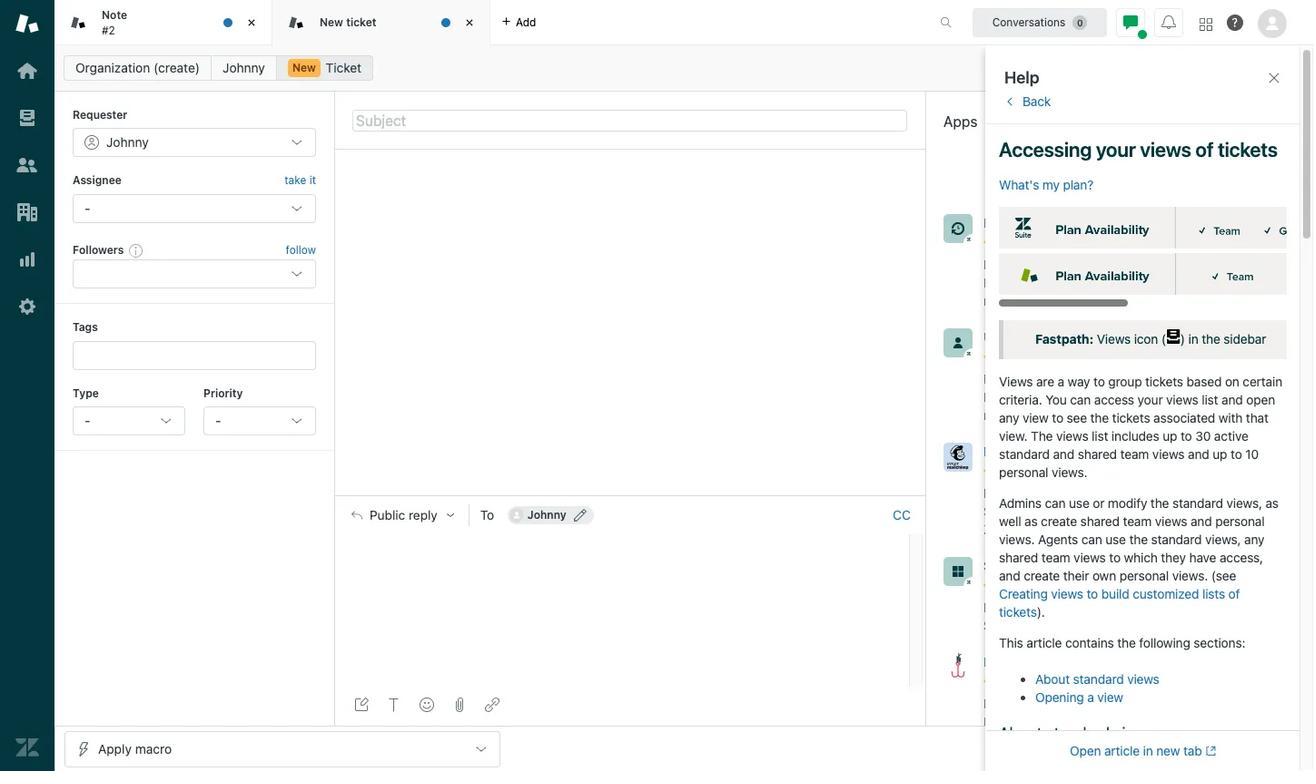Task type: vqa. For each thing, say whether or not it's contained in the screenshot.
Assignee
yes



Task type: locate. For each thing, give the bounding box(es) containing it.
1 vertical spatial johnny
[[106, 135, 149, 150]]

1 vertical spatial to
[[1070, 715, 1081, 730]]

1 horizontal spatial - button
[[203, 407, 316, 436]]

close image up johnny link
[[242, 14, 261, 32]]

2 vertical spatial (opens in a new tab) image
[[1109, 561, 1123, 572]]

new inside secondary element
[[292, 61, 316, 74]]

free inside price: free shows related tickets
[[1026, 603, 1046, 614]]

activity
[[1047, 444, 1090, 459]]

0 vertical spatial and
[[1043, 408, 1065, 423]]

- for type
[[84, 413, 90, 429]]

and inside the price: free enable agents to search, link, flag, and create articles from tickets.
[[1188, 715, 1209, 730]]

0 vertical spatial ticket
[[346, 15, 376, 29]]

tickets up capture
[[1070, 618, 1109, 634]]

1 requester from the top
[[983, 293, 1040, 309]]

take it
[[284, 174, 316, 187]]

mailchimp down displays
[[983, 444, 1043, 459]]

johnny link
[[211, 55, 277, 81]]

(opens in a new tab) image
[[1042, 333, 1056, 343], [1090, 447, 1104, 458], [1109, 561, 1123, 572]]

related
[[1019, 558, 1063, 574]]

apply
[[98, 741, 132, 757]]

price: for enable
[[983, 696, 1017, 712]]

0 vertical spatial apps
[[944, 114, 977, 130]]

- for priority
[[215, 413, 221, 429]]

articles
[[1024, 733, 1067, 748]]

requester inside price: free display the five most recent tickets the requester has submitted
[[983, 293, 1040, 309]]

free for related
[[1026, 603, 1046, 614]]

#2
[[102, 23, 115, 37]]

ticket up ticket
[[346, 15, 376, 29]]

(opens in a new tab) image up (11366)
[[1042, 333, 1056, 343]]

- inside assignee element
[[84, 200, 90, 216]]

to right agents
[[1070, 715, 1081, 730]]

0 vertical spatial new
[[320, 15, 343, 29]]

the up has
[[1030, 275, 1049, 291]]

0 horizontal spatial tickets
[[1070, 618, 1109, 634]]

to
[[1055, 166, 1067, 182], [1070, 715, 1081, 730]]

new inside tab
[[320, 15, 343, 29]]

5 free from the top
[[1026, 699, 1046, 710]]

ticket inside tab
[[346, 15, 376, 29]]

organizations image
[[15, 201, 39, 224]]

(1546)
[[1049, 579, 1088, 595]]

(opens in a new tab) image up 4 stars. 585 reviews. "element"
[[1090, 447, 1104, 458]]

- button
[[73, 407, 185, 436], [203, 407, 316, 436]]

price: free display the five most recent tickets the requester has submitted
[[983, 257, 1212, 309]]

priority
[[203, 386, 243, 400]]

most
[[1077, 275, 1106, 291]]

most
[[1011, 215, 1040, 231]]

1 vertical spatial mailchimp
[[1073, 522, 1132, 538]]

1 horizontal spatial the
[[1143, 390, 1162, 405]]

4 stars. 585 reviews. element
[[983, 465, 1246, 481]]

(opens in a new tab) image inside the mailchimp activity link
[[1090, 447, 1104, 458]]

shows
[[983, 618, 1022, 634]]

apps
[[944, 114, 977, 130], [1020, 166, 1051, 182]]

1 horizontal spatial new
[[320, 15, 343, 29]]

info on adding followers image
[[129, 243, 144, 258]]

price: up send
[[983, 486, 1017, 501]]

free up agents
[[1026, 699, 1046, 710]]

3 stars. 1546 reviews. element
[[983, 579, 1246, 596]]

ticket up organization.
[[1166, 390, 1198, 405]]

customers image
[[15, 153, 39, 177]]

4 free from the top
[[1026, 603, 1046, 614]]

from down search,
[[1070, 733, 1098, 748]]

free up email
[[1026, 489, 1046, 499]]

take it button
[[284, 172, 316, 190]]

0 horizontal spatial (opens in a new tab) image
[[1042, 333, 1056, 343]]

0 horizontal spatial - button
[[73, 407, 185, 436]]

1 vertical spatial tickets
[[1070, 618, 1109, 634]]

- button down type
[[73, 407, 185, 436]]

free inside the price: free enable agents to search, link, flag, and create articles from tickets.
[[1026, 699, 1046, 710]]

ticket inside price: free displays information about the ticket requester and requesters organization.
[[1166, 390, 1198, 405]]

reporting image
[[15, 248, 39, 272]]

and
[[1043, 408, 1065, 423], [1188, 715, 1209, 730]]

price: up enable
[[983, 696, 1017, 712]]

1 horizontal spatial and
[[1188, 715, 1209, 730]]

requester down displays
[[983, 408, 1040, 423]]

1 horizontal spatial apps
[[1020, 166, 1051, 182]]

(opens in a new tab) image inside user data link
[[1042, 333, 1056, 343]]

0 horizontal spatial the
[[1030, 275, 1049, 291]]

requester
[[73, 108, 127, 122]]

2 price: from the top
[[983, 371, 1017, 387]]

0 horizontal spatial new
[[292, 61, 316, 74]]

followers
[[73, 243, 124, 257]]

tickets
[[1150, 275, 1189, 291], [1070, 618, 1109, 634]]

1 horizontal spatial johnny
[[223, 60, 265, 75]]

3 price: from the top
[[983, 486, 1017, 501]]

public reply button
[[335, 497, 468, 535]]

mailchimp inside "price: free send email campaigns directly from your zendesk using mailchimp"
[[1073, 522, 1132, 538]]

zendesk
[[983, 522, 1034, 538]]

(opens in a new tab) image for user data
[[1042, 333, 1056, 343]]

johnny right rocklobster@gmail.com image
[[527, 509, 566, 522]]

minimize composer image
[[622, 489, 637, 503]]

from left your
[[1166, 504, 1193, 519]]

using
[[1037, 522, 1069, 538]]

apps for apps
[[944, 114, 977, 130]]

(opens in a new tab) image for show related tickets
[[1109, 561, 1123, 572]]

johnny right (create)
[[223, 60, 265, 75]]

price:
[[983, 257, 1017, 272], [983, 371, 1017, 387], [983, 486, 1017, 501], [983, 600, 1017, 616], [983, 696, 1017, 712]]

2 close image from the left
[[460, 14, 479, 32]]

0 vertical spatial johnny
[[223, 60, 265, 75]]

0 vertical spatial (opens in a new tab) image
[[1042, 333, 1056, 343]]

free up displays
[[1026, 374, 1046, 385]]

close image left add popup button
[[460, 14, 479, 32]]

reply
[[409, 509, 437, 523]]

mailchimp down campaigns
[[1073, 522, 1132, 538]]

(548)
[[1049, 676, 1082, 691]]

the right recent
[[1193, 275, 1212, 291]]

0 horizontal spatial johnny
[[106, 135, 149, 150]]

2 horizontal spatial new
[[1212, 741, 1239, 757]]

show related tickets
[[983, 558, 1109, 574]]

0 horizontal spatial ticket
[[346, 15, 376, 29]]

1 horizontal spatial ticket
[[1166, 390, 1198, 405]]

price: inside "price: free send email campaigns directly from your zendesk using mailchimp"
[[983, 486, 1017, 501]]

and for requester
[[1043, 408, 1065, 423]]

main element
[[0, 0, 54, 772]]

3 stars. 8605 reviews. element
[[983, 236, 1246, 252]]

2 free from the top
[[1026, 374, 1046, 385]]

tab containing note
[[54, 0, 272, 45]]

0 vertical spatial tickets
[[1150, 275, 1189, 291]]

4 price: from the top
[[983, 600, 1017, 616]]

price: up shows
[[983, 600, 1017, 616]]

mailchimp
[[983, 444, 1043, 459], [1073, 522, 1132, 538]]

knowledge capture
[[983, 655, 1099, 670]]

1 free from the top
[[1026, 260, 1046, 271]]

tab
[[54, 0, 272, 45]]

free
[[1026, 260, 1046, 271], [1026, 374, 1046, 385], [1026, 489, 1046, 499], [1026, 603, 1046, 614], [1026, 699, 1046, 710]]

ticket
[[346, 15, 376, 29], [1166, 390, 1198, 405]]

knowledge capture image
[[944, 654, 973, 683]]

- down priority
[[215, 413, 221, 429]]

2 - button from the left
[[203, 407, 316, 436]]

0 horizontal spatial mailchimp
[[983, 444, 1043, 459]]

requester element
[[73, 128, 316, 157]]

organization.
[[1135, 408, 1211, 423]]

0 horizontal spatial from
[[1070, 733, 1098, 748]]

tickets right recent
[[1150, 275, 1189, 291]]

- down the assignee
[[84, 200, 90, 216]]

(11366)
[[1049, 351, 1094, 366]]

user
[[983, 330, 1011, 345]]

(opens in a new tab) image inside show related tickets 'link'
[[1109, 561, 1123, 572]]

organization (create) button
[[64, 55, 212, 81]]

1 vertical spatial apps
[[1020, 166, 1051, 182]]

2 vertical spatial new
[[1212, 741, 1239, 757]]

public
[[370, 509, 405, 523]]

free up display
[[1026, 260, 1046, 271]]

conversations button
[[973, 8, 1107, 37]]

1 horizontal spatial mailchimp
[[1073, 522, 1132, 538]]

(opens in a new tab) image for mailchimp activity
[[1090, 447, 1104, 458]]

admin image
[[15, 295, 39, 319]]

tickets inside price: free display the five most recent tickets the requester has submitted
[[1150, 275, 1189, 291]]

5 price: from the top
[[983, 696, 1017, 712]]

rocklobster@gmail.com image
[[509, 509, 524, 523]]

flag,
[[1158, 715, 1184, 730]]

apps for apps to get you started
[[1020, 166, 1051, 182]]

five most recent link
[[983, 214, 1213, 236]]

new left ticket
[[292, 61, 316, 74]]

and down information
[[1043, 408, 1065, 423]]

and up submit as new
[[1188, 715, 1209, 730]]

price: up display
[[983, 257, 1017, 272]]

information
[[1036, 390, 1103, 405]]

price: up displays
[[983, 371, 1017, 387]]

secondary element
[[54, 50, 1314, 86]]

new right the as
[[1212, 741, 1239, 757]]

1 vertical spatial from
[[1070, 733, 1098, 748]]

2 vertical spatial johnny
[[527, 509, 566, 522]]

requester down display
[[983, 293, 1040, 309]]

edit user image
[[574, 509, 586, 522]]

0 horizontal spatial to
[[1055, 166, 1067, 182]]

1 horizontal spatial tickets
[[1150, 275, 1189, 291]]

tickets.
[[1101, 733, 1144, 748]]

johnny
[[223, 60, 265, 75], [106, 135, 149, 150], [527, 509, 566, 522]]

1 - button from the left
[[73, 407, 185, 436]]

johnny inside requester element
[[106, 135, 149, 150]]

price: free displays information about the ticket requester and requesters organization.
[[983, 371, 1211, 423]]

from
[[1166, 504, 1193, 519], [1070, 733, 1098, 748]]

0 vertical spatial requester
[[983, 293, 1040, 309]]

tags element
[[73, 341, 316, 370]]

new
[[320, 15, 343, 29], [292, 61, 316, 74], [1212, 741, 1239, 757]]

price: inside price: free display the five most recent tickets the requester has submitted
[[983, 257, 1017, 272]]

price: for send
[[983, 486, 1017, 501]]

0 horizontal spatial apps
[[944, 114, 977, 130]]

2 horizontal spatial (opens in a new tab) image
[[1109, 561, 1123, 572]]

tickets
[[1067, 558, 1109, 574]]

1 vertical spatial and
[[1188, 715, 1209, 730]]

0 vertical spatial from
[[1166, 504, 1193, 519]]

recent
[[1043, 215, 1084, 231]]

five most recent image
[[944, 214, 973, 243]]

price: inside price: free shows related tickets
[[983, 600, 1017, 616]]

0 horizontal spatial close image
[[242, 14, 261, 32]]

free up the related
[[1026, 603, 1046, 614]]

close image
[[242, 14, 261, 32], [460, 14, 479, 32]]

get started image
[[15, 59, 39, 83]]

the up organization.
[[1143, 390, 1162, 405]]

free inside price: free display the five most recent tickets the requester has submitted
[[1026, 260, 1046, 271]]

1 price: from the top
[[983, 257, 1017, 272]]

insert emojis image
[[420, 698, 434, 713]]

to left the get
[[1055, 166, 1067, 182]]

1 horizontal spatial (opens in a new tab) image
[[1090, 447, 1104, 458]]

1 horizontal spatial to
[[1070, 715, 1081, 730]]

- button down priority
[[203, 407, 316, 436]]

five
[[1052, 275, 1073, 291]]

2 requester from the top
[[983, 408, 1040, 423]]

1 vertical spatial (opens in a new tab) image
[[1090, 447, 1104, 458]]

free inside "price: free send email campaigns directly from your zendesk using mailchimp"
[[1026, 489, 1046, 499]]

-
[[84, 200, 90, 216], [84, 413, 90, 429], [215, 413, 221, 429]]

add
[[516, 15, 536, 29]]

1 horizontal spatial from
[[1166, 504, 1193, 519]]

started
[[1118, 166, 1162, 182]]

from inside the price: free enable agents to search, link, flag, and create articles from tickets.
[[1070, 733, 1098, 748]]

link,
[[1131, 715, 1155, 730]]

3 free from the top
[[1026, 489, 1046, 499]]

organization
[[75, 60, 150, 75]]

0 horizontal spatial and
[[1043, 408, 1065, 423]]

the
[[1030, 275, 1049, 291], [1193, 275, 1212, 291], [1143, 390, 1162, 405]]

1 horizontal spatial close image
[[460, 14, 479, 32]]

1 vertical spatial new
[[292, 61, 316, 74]]

type
[[73, 386, 99, 400]]

1 vertical spatial ticket
[[1166, 390, 1198, 405]]

price: inside price: free displays information about the ticket requester and requesters organization.
[[983, 371, 1017, 387]]

and inside price: free displays information about the ticket requester and requesters organization.
[[1043, 408, 1065, 423]]

(opens in a new tab) image up 3 stars. 1546 reviews. element
[[1109, 561, 1123, 572]]

new up ticket
[[320, 15, 343, 29]]

1 close image from the left
[[242, 14, 261, 32]]

apply macro
[[98, 741, 172, 757]]

johnny down requester at the left of the page
[[106, 135, 149, 150]]

2 horizontal spatial johnny
[[527, 509, 566, 522]]

free inside price: free displays information about the ticket requester and requesters organization.
[[1026, 374, 1046, 385]]

knowledge image
[[1285, 146, 1299, 161]]

you
[[1093, 166, 1115, 182]]

- down type
[[84, 413, 90, 429]]

new for new
[[292, 61, 316, 74]]

0 vertical spatial to
[[1055, 166, 1067, 182]]

1 vertical spatial requester
[[983, 408, 1040, 423]]

price: inside the price: free enable agents to search, link, flag, and create articles from tickets.
[[983, 696, 1017, 712]]

free for information
[[1026, 374, 1046, 385]]



Task type: describe. For each thing, give the bounding box(es) containing it.
knowledge capture link
[[983, 654, 1213, 676]]

capture
[[1052, 655, 1099, 670]]

your
[[1196, 504, 1222, 519]]

get help image
[[1227, 15, 1243, 31]]

zendesk image
[[15, 736, 39, 760]]

send
[[983, 504, 1014, 519]]

customer context image
[[1285, 106, 1299, 121]]

has
[[1043, 293, 1064, 309]]

displays
[[983, 390, 1033, 405]]

0 vertical spatial mailchimp
[[983, 444, 1043, 459]]

2 horizontal spatial the
[[1193, 275, 1212, 291]]

price: free enable agents to search, link, flag, and create articles from tickets.
[[983, 696, 1209, 748]]

tags
[[73, 321, 98, 334]]

add attachment image
[[452, 698, 467, 713]]

(8605)
[[1049, 236, 1090, 252]]

user data
[[983, 330, 1042, 345]]

new ticket tab
[[272, 0, 490, 45]]

free for agents
[[1026, 699, 1046, 710]]

conversations
[[992, 15, 1065, 29]]

five
[[983, 215, 1007, 231]]

free for email
[[1026, 489, 1046, 499]]

related
[[1025, 618, 1066, 634]]

assignee
[[73, 174, 122, 187]]

add button
[[490, 0, 547, 44]]

mailchimp activity link
[[983, 443, 1213, 465]]

price: for display
[[983, 257, 1017, 272]]

(585)
[[1049, 465, 1082, 480]]

free for the
[[1026, 260, 1046, 271]]

show related tickets link
[[983, 558, 1213, 579]]

note #2
[[102, 8, 127, 37]]

requesters
[[1069, 408, 1131, 423]]

draft mode image
[[354, 698, 369, 713]]

johnny inside johnny link
[[223, 60, 265, 75]]

note
[[102, 8, 127, 22]]

4 stars. 548 reviews. element
[[983, 676, 1246, 692]]

knowledge
[[983, 655, 1048, 670]]

from inside "price: free send email campaigns directly from your zendesk using mailchimp"
[[1166, 504, 1193, 519]]

button displays agent's chat status as online. image
[[1123, 15, 1138, 30]]

(opens in a new tab) image
[[1084, 218, 1098, 229]]

johnny for to
[[527, 509, 566, 522]]

it
[[309, 174, 316, 187]]

assignee element
[[73, 194, 316, 223]]

display
[[983, 275, 1026, 291]]

five most recent
[[983, 215, 1084, 231]]

zendesk support image
[[15, 12, 39, 35]]

recent
[[1109, 275, 1147, 291]]

get
[[1070, 166, 1090, 182]]

show related tickets image
[[944, 558, 973, 587]]

submit as new
[[1151, 741, 1239, 757]]

follow
[[286, 243, 316, 257]]

and for flag,
[[1188, 715, 1209, 730]]

tickets inside price: free shows related tickets
[[1070, 618, 1109, 634]]

(create)
[[154, 60, 200, 75]]

user data link
[[983, 329, 1213, 351]]

ticket
[[326, 60, 362, 75]]

followers element
[[73, 260, 316, 289]]

take
[[284, 174, 306, 187]]

public reply
[[370, 509, 437, 523]]

user data image
[[944, 329, 973, 358]]

price: free shows related tickets
[[983, 600, 1109, 634]]

mailchimp activity
[[983, 444, 1090, 459]]

johnny for requester
[[106, 135, 149, 150]]

about
[[1106, 390, 1140, 405]]

price: free send email campaigns directly from your zendesk using mailchimp
[[983, 486, 1222, 538]]

price: for displays
[[983, 371, 1017, 387]]

new for new ticket
[[320, 15, 343, 29]]

notifications image
[[1161, 15, 1176, 30]]

create
[[983, 733, 1020, 748]]

Subject field
[[352, 109, 907, 131]]

cc
[[893, 508, 911, 523]]

submitted
[[1067, 293, 1126, 309]]

close image inside new ticket tab
[[460, 14, 479, 32]]

show
[[983, 558, 1016, 574]]

cc button
[[893, 508, 911, 524]]

as
[[1195, 741, 1209, 757]]

campaigns
[[1051, 504, 1115, 519]]

mailchimp activity image
[[944, 443, 973, 472]]

data
[[1014, 330, 1042, 345]]

apps to get you started
[[1020, 166, 1162, 182]]

- button for type
[[73, 407, 185, 436]]

new ticket
[[320, 15, 376, 29]]

requester inside price: free displays information about the ticket requester and requesters organization.
[[983, 408, 1040, 423]]

- button for priority
[[203, 407, 316, 436]]

agents
[[1026, 715, 1066, 730]]

price: for shows
[[983, 600, 1017, 616]]

search,
[[1085, 715, 1128, 730]]

3 stars. 11366 reviews. element
[[983, 351, 1246, 367]]

enable
[[983, 715, 1023, 730]]

tabs tab list
[[54, 0, 921, 45]]

follow button
[[286, 242, 316, 259]]

the inside price: free displays information about the ticket requester and requesters organization.
[[1143, 390, 1162, 405]]

to inside the price: free enable agents to search, link, flag, and create articles from tickets.
[[1070, 715, 1081, 730]]

directly
[[1119, 504, 1162, 519]]

views image
[[15, 106, 39, 130]]

organization (create)
[[75, 60, 200, 75]]

apps image
[[1285, 186, 1299, 201]]

to
[[480, 508, 494, 523]]

email
[[1017, 504, 1048, 519]]

add link (cmd k) image
[[485, 698, 499, 713]]

zendesk products image
[[1200, 18, 1212, 30]]

macro
[[135, 741, 172, 757]]

format text image
[[387, 698, 401, 713]]

submit
[[1151, 741, 1192, 757]]



